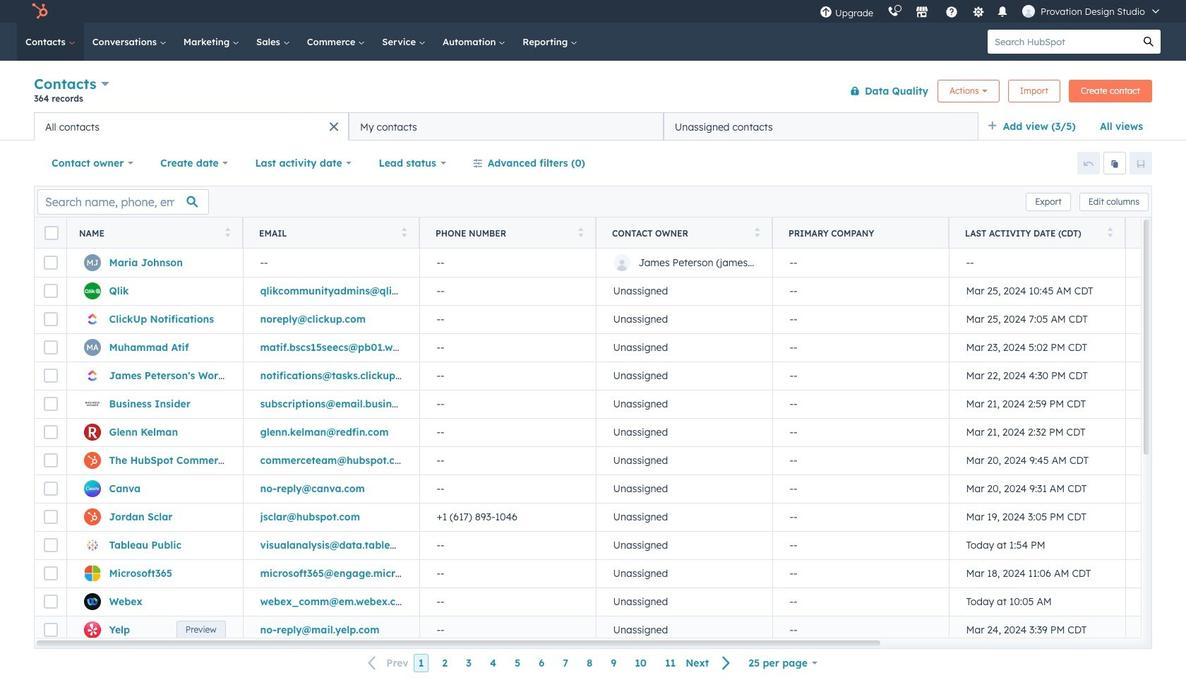 Task type: locate. For each thing, give the bounding box(es) containing it.
4 press to sort. element from the left
[[755, 227, 760, 239]]

menu
[[813, 0, 1170, 23]]

press to sort. image
[[225, 227, 230, 237], [402, 227, 407, 237], [578, 227, 583, 237], [755, 227, 760, 237]]

marketplaces image
[[916, 6, 929, 19]]

2 press to sort. element from the left
[[402, 227, 407, 239]]

press to sort. element
[[225, 227, 230, 239], [402, 227, 407, 239], [578, 227, 583, 239], [755, 227, 760, 239], [1108, 227, 1113, 239]]

2 press to sort. image from the left
[[402, 227, 407, 237]]

pagination navigation
[[360, 654, 740, 673]]

column header
[[773, 218, 950, 249]]

1 press to sort. image from the left
[[225, 227, 230, 237]]

banner
[[34, 72, 1153, 112]]



Task type: vqa. For each thing, say whether or not it's contained in the screenshot.
3rd the Press to sort. ELEMENT
yes



Task type: describe. For each thing, give the bounding box(es) containing it.
Search name, phone, email addresses, or company search field
[[37, 189, 209, 214]]

4 press to sort. image from the left
[[755, 227, 760, 237]]

3 press to sort. image from the left
[[578, 227, 583, 237]]

press to sort. image
[[1108, 227, 1113, 237]]

5 press to sort. element from the left
[[1108, 227, 1113, 239]]

3 press to sort. element from the left
[[578, 227, 583, 239]]

1 press to sort. element from the left
[[225, 227, 230, 239]]

james peterson image
[[1023, 5, 1036, 18]]

Search HubSpot search field
[[988, 30, 1137, 54]]



